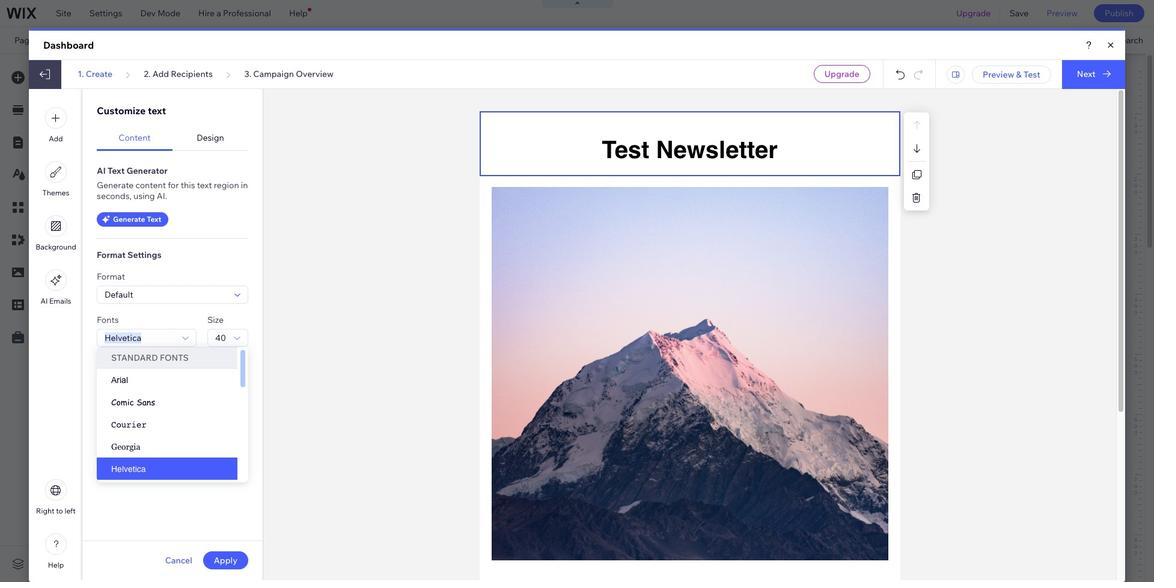 Task type: vqa. For each thing, say whether or not it's contained in the screenshot.
basic
no



Task type: describe. For each thing, give the bounding box(es) containing it.
site
[[378, 35, 392, 46]]

100% button
[[984, 27, 1033, 54]]

hire
[[199, 8, 215, 19]]

results
[[82, 35, 119, 46]]

search results
[[45, 35, 119, 46]]

connect
[[398, 35, 431, 46]]

help
[[289, 8, 308, 19]]

preview button
[[1038, 0, 1087, 26]]

preview
[[1047, 8, 1078, 19]]

site
[[56, 8, 71, 19]]

save button
[[1001, 0, 1038, 26]]

hire a professional
[[199, 8, 271, 19]]

mode
[[158, 8, 180, 19]]

?
[[1048, 84, 1052, 93]]

dev mode
[[140, 8, 180, 19]]

professional
[[223, 8, 271, 19]]

? button
[[1048, 84, 1052, 93]]

your
[[433, 35, 451, 46]]

upgrade
[[957, 8, 991, 19]]



Task type: locate. For each thing, give the bounding box(es) containing it.
search button
[[1091, 27, 1155, 54]]

search
[[1117, 35, 1144, 46]]

settings
[[90, 8, 122, 19]]

https://jamespeterson1902.wixsite.com/my-site connect your domain
[[207, 35, 483, 46]]

a
[[217, 8, 221, 19]]

publish
[[1105, 8, 1134, 19]]

100%
[[1003, 35, 1025, 46]]

tools
[[1059, 35, 1080, 46]]

https://jamespeterson1902.wixsite.com/my-
[[207, 35, 378, 46]]

dev
[[140, 8, 156, 19]]

domain
[[453, 35, 483, 46]]

save
[[1010, 8, 1029, 19]]

publish button
[[1095, 4, 1145, 22]]

search
[[45, 35, 80, 46]]

tools button
[[1034, 27, 1091, 54]]



